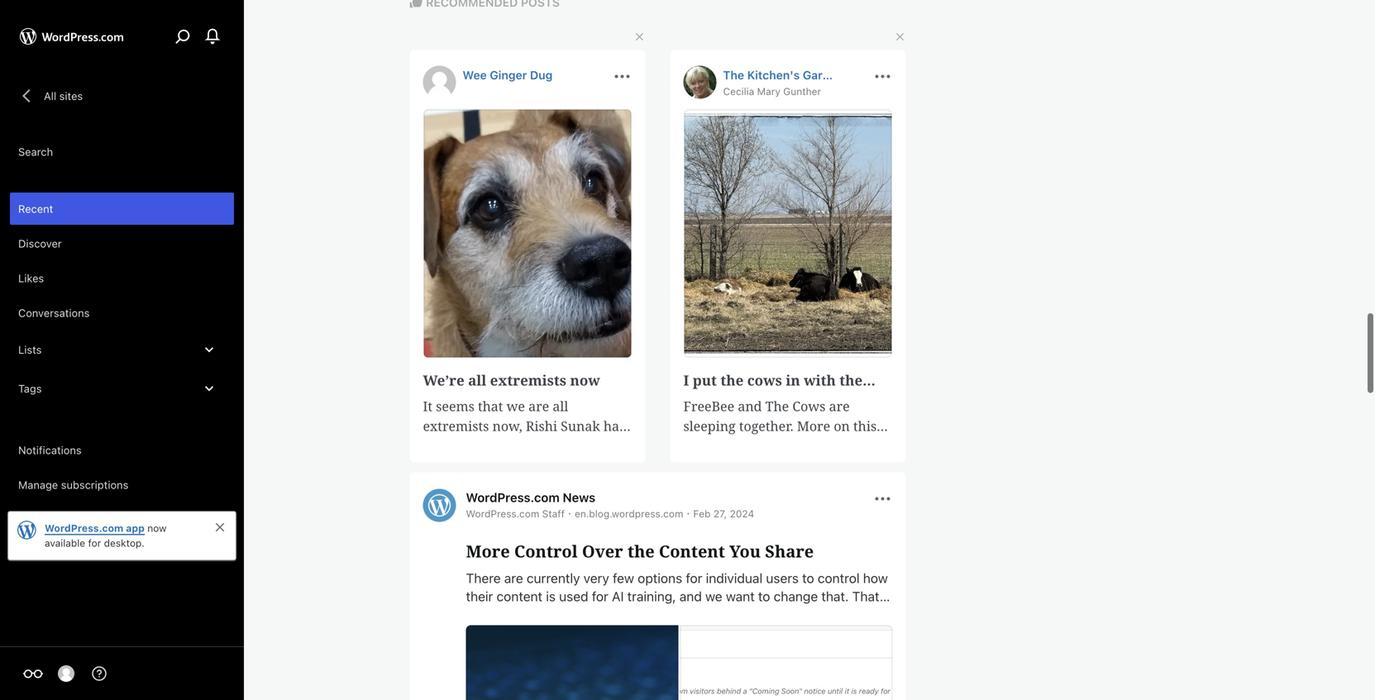 Task type: vqa. For each thing, say whether or not it's contained in the screenshot.
first img
no



Task type: locate. For each thing, give the bounding box(es) containing it.
desktop.
[[104, 538, 145, 549]]

lists
[[18, 344, 42, 356]]

wordpress.com news wordpress.com staff · en.blog.wordpress.com · feb 27, 2024
[[466, 490, 755, 520]]

the right over
[[628, 540, 655, 563]]

subscriptions
[[61, 479, 128, 491]]

toggle menu image for we're all extremists now
[[613, 66, 632, 86]]

1 vertical spatial keyboard_arrow_down image
[[201, 380, 218, 397]]

dismiss this recommendation image
[[895, 31, 906, 42]]

recent link
[[10, 193, 234, 225]]

0 vertical spatial keyboard_arrow_down image
[[201, 342, 218, 358]]

manage subscriptions link
[[10, 469, 234, 501]]

0 horizontal spatial now
[[147, 523, 167, 534]]

kitchen's
[[747, 68, 800, 82]]

0 vertical spatial wordpress.com
[[466, 490, 560, 505]]

1 keyboard_arrow_down image from the top
[[201, 342, 218, 358]]

we're all extremists now
[[423, 371, 600, 390]]

1 horizontal spatial now
[[570, 371, 600, 390]]

wordpress.com staff link
[[466, 508, 565, 520]]

2 vertical spatial wordpress.com
[[45, 523, 123, 534]]

mary
[[757, 85, 781, 97]]

·
[[568, 506, 572, 520], [687, 506, 690, 520]]

· left feb
[[687, 506, 690, 520]]

in
[[786, 371, 800, 390]]

toggle menu image
[[873, 489, 893, 509]]

the right with
[[840, 371, 863, 390]]

2 toggle menu image from the left
[[873, 66, 893, 86]]

1 · from the left
[[568, 506, 572, 520]]

toggle menu image right garden
[[873, 66, 893, 86]]

control
[[514, 540, 578, 563]]

manage
[[18, 479, 58, 491]]

discover
[[18, 237, 62, 250]]

over
[[582, 540, 623, 563]]

· right "staff"
[[568, 506, 572, 520]]

manage subscriptions
[[18, 479, 128, 491]]

then
[[717, 392, 750, 411]]

the
[[721, 371, 744, 390], [840, 371, 863, 390], [628, 540, 655, 563]]

dismiss this recommendation image
[[634, 31, 646, 42]]

feb
[[693, 508, 711, 520]]

now right app
[[147, 523, 167, 534]]

the kitchen's garden link
[[723, 68, 844, 82]]

conversations
[[18, 307, 90, 319]]

wordpress.com news link
[[466, 490, 596, 505]]

en.blog.wordpress.com
[[575, 508, 684, 520]]

staff
[[542, 508, 565, 520]]

happened
[[784, 392, 855, 411]]

0 vertical spatial now
[[570, 371, 600, 390]]

0 horizontal spatial ·
[[568, 506, 572, 520]]

toggle menu image
[[613, 66, 632, 86], [873, 66, 893, 86]]

1 horizontal spatial ·
[[687, 506, 690, 520]]

1 vertical spatial now
[[147, 523, 167, 534]]

now inside the now available for desktop.
[[147, 523, 167, 534]]

greg robinson image
[[58, 666, 74, 682]]

all
[[44, 90, 56, 102]]

we're
[[423, 371, 465, 390]]

the up then
[[721, 371, 744, 390]]

the kitchen's garden cecilia mary gunther
[[723, 68, 844, 97]]

wordpress.com up wordpress.com staff link
[[466, 490, 560, 505]]

keyboard_arrow_down image
[[201, 342, 218, 358], [201, 380, 218, 397]]

wordpress.com down wordpress.com news link
[[466, 508, 540, 520]]

keyboard_arrow_down image inside lists link
[[201, 342, 218, 358]]

toggle menu image left the cecilia mary gunther 'image' on the top
[[613, 66, 632, 86]]

0 horizontal spatial toggle menu image
[[613, 66, 632, 86]]

i put the cows in with the hog, then this happened link
[[684, 370, 893, 436]]

wordpress.com
[[466, 490, 560, 505], [466, 508, 540, 520], [45, 523, 123, 534]]

1 horizontal spatial toggle menu image
[[873, 66, 893, 86]]

conversations link
[[10, 297, 234, 329]]

wordpress.com staff image
[[423, 489, 456, 522]]

wordpress.com up for
[[45, 523, 123, 534]]

2 keyboard_arrow_down image from the top
[[201, 380, 218, 397]]

more control over the content you share
[[466, 540, 814, 563]]

now
[[570, 371, 600, 390], [147, 523, 167, 534]]

keyboard_arrow_down image inside tags link
[[201, 380, 218, 397]]

i
[[684, 371, 689, 390]]

1 toggle menu image from the left
[[613, 66, 632, 86]]

now right extremists
[[570, 371, 600, 390]]

en.blog.wordpress.com link
[[575, 508, 684, 520]]

all sites
[[44, 90, 83, 102]]

ginger
[[490, 68, 527, 82]]

2 horizontal spatial the
[[840, 371, 863, 390]]

more
[[466, 540, 510, 563]]



Task type: describe. For each thing, give the bounding box(es) containing it.
wee ginger dug link
[[463, 68, 553, 82]]

this
[[753, 392, 780, 411]]

for
[[88, 538, 101, 549]]

put
[[693, 371, 717, 390]]

all sites link
[[10, 79, 90, 113]]

keyboard_arrow_down image for tags
[[201, 380, 218, 397]]

you
[[730, 540, 761, 563]]

notifications
[[18, 444, 82, 457]]

extremists
[[490, 371, 567, 390]]

feb 27, 2024 link
[[693, 508, 755, 520]]

0 horizontal spatial the
[[628, 540, 655, 563]]

1 vertical spatial wordpress.com
[[466, 508, 540, 520]]

likes
[[18, 272, 44, 285]]

search
[[18, 146, 53, 158]]

available
[[45, 538, 85, 549]]

recent
[[18, 203, 53, 215]]

cecilia
[[723, 85, 755, 97]]

discover link
[[10, 227, 234, 260]]

sites
[[59, 90, 83, 102]]

app
[[126, 523, 145, 534]]

2 · from the left
[[687, 506, 690, 520]]

more control over the content you share link
[[466, 540, 893, 564]]

the
[[723, 68, 745, 82]]

cecilia mary gunther link
[[723, 85, 821, 97]]

cows
[[748, 371, 782, 390]]

search link
[[10, 136, 234, 168]]

keyboard_arrow_down image for lists
[[201, 342, 218, 358]]

now available for desktop.
[[45, 523, 167, 549]]

all
[[468, 371, 487, 390]]

wordpress.com app
[[45, 523, 145, 534]]

dug
[[530, 68, 553, 82]]

toggle menu image for i put the cows in with the hog, then this happened
[[873, 66, 893, 86]]

likes link
[[10, 262, 234, 294]]

weegingerdug image
[[423, 66, 456, 99]]

garden
[[803, 68, 844, 82]]

share
[[765, 540, 814, 563]]

lists link
[[10, 332, 234, 368]]

i put the cows in with the hog, then this happened
[[684, 371, 863, 411]]

wordpress.com for app
[[45, 523, 123, 534]]

dismiss image
[[213, 521, 227, 534]]

with
[[804, 371, 836, 390]]

tags
[[18, 383, 42, 395]]

news
[[563, 490, 596, 505]]

now inside we're all extremists now link
[[570, 371, 600, 390]]

tags link
[[10, 371, 234, 407]]

wee
[[463, 68, 487, 82]]

gunther
[[784, 85, 821, 97]]

we're all extremists now link
[[423, 370, 632, 436]]

content
[[659, 540, 725, 563]]

cecilia mary gunther image
[[684, 66, 717, 99]]

2024
[[730, 508, 755, 520]]

27,
[[714, 508, 727, 520]]

notifications link
[[10, 434, 234, 467]]

hog,
[[684, 392, 714, 411]]

wee ginger dug
[[463, 68, 553, 82]]

1 horizontal spatial the
[[721, 371, 744, 390]]

wordpress.com for news
[[466, 490, 560, 505]]

reader image
[[23, 664, 43, 684]]



